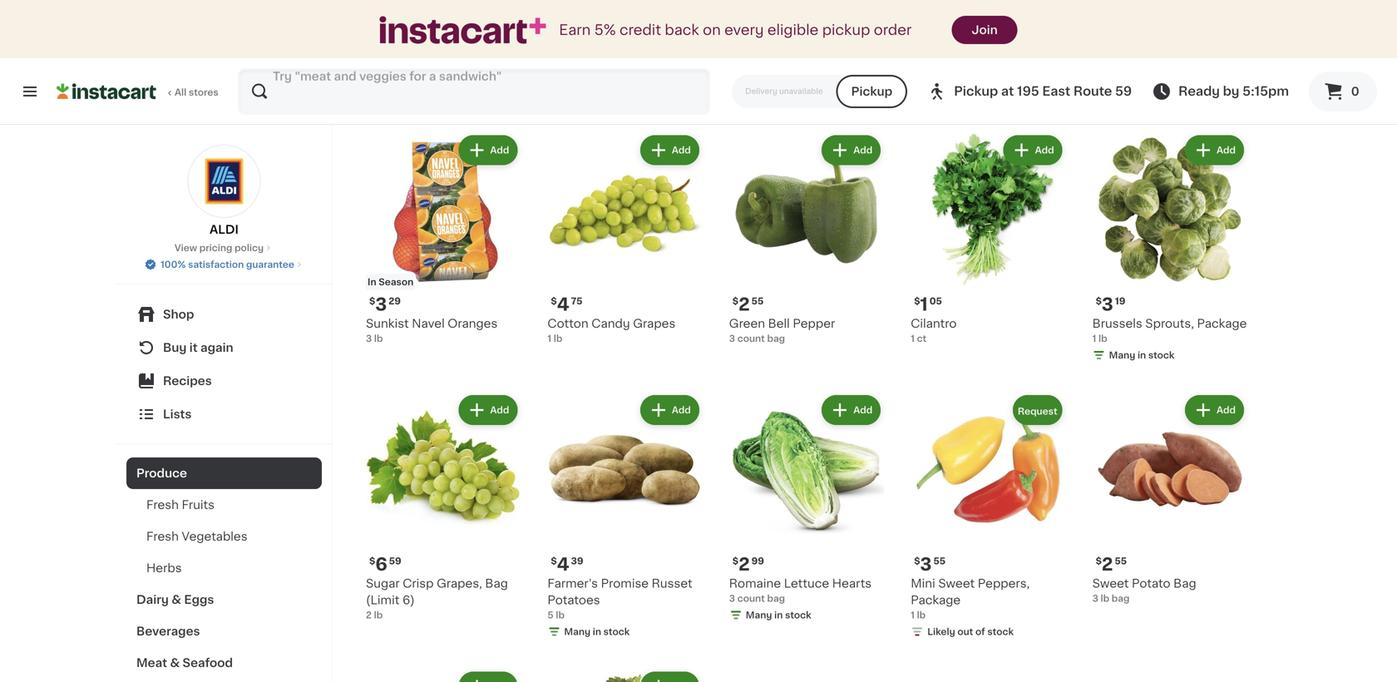 Task type: locate. For each thing, give the bounding box(es) containing it.
1 farmer's from the top
[[548, 41, 598, 53]]

6 up sugar
[[375, 556, 387, 573]]

1 promise from the top
[[601, 41, 649, 53]]

2 promise from the top
[[601, 578, 649, 589]]

1 horizontal spatial /
[[1154, 71, 1158, 80]]

$ up cotton
[[551, 297, 557, 306]]

75 up cotton
[[571, 297, 583, 306]]

4 for cotton candy grapes
[[557, 296, 570, 313]]

in down little salad bar shredded lettuce 8 oz
[[775, 91, 783, 100]]

many down romaine
[[746, 611, 772, 620]]

farmer's promise russet potatoes 5 lb
[[548, 578, 693, 620]]

cotton candy grapes 1 lb
[[548, 318, 676, 343]]

3 inside yellow onion bag 3 lb bag likely out of stock
[[911, 57, 917, 67]]

0 vertical spatial of
[[976, 74, 986, 83]]

0 vertical spatial 39
[[571, 20, 584, 29]]

0 vertical spatial 6
[[366, 57, 372, 67]]

$ down in
[[369, 297, 375, 306]]

0 vertical spatial out
[[958, 74, 974, 83]]

1 vertical spatial 59
[[389, 556, 402, 566]]

promise left russet at the bottom
[[601, 578, 649, 589]]

shop
[[163, 309, 194, 320]]

promise
[[601, 41, 649, 53], [601, 578, 649, 589]]

$ up 5
[[551, 556, 557, 566]]

bag inside sugar crisp grapes, bag (limit 6) 2 lb
[[485, 578, 508, 589]]

many in stock down brussels sprouts, package 1 lb
[[1109, 351, 1175, 360]]

1 horizontal spatial oz
[[738, 74, 749, 83]]

farmer's down earn
[[548, 41, 598, 53]]

2 left 09
[[739, 19, 750, 37]]

in
[[368, 277, 376, 287]]

1 horizontal spatial 55
[[934, 556, 946, 566]]

pickup inside popup button
[[954, 85, 998, 97]]

potatoes for farmer's promise russet potatoes 5 lb
[[548, 594, 600, 606]]

farmer's up 5
[[548, 578, 598, 589]]

0 vertical spatial 59
[[1116, 85, 1132, 97]]

cilantro 1 ct
[[911, 318, 957, 343]]

1 left ct
[[911, 334, 915, 343]]

lb inside yellow onion bag 3 lb bag likely out of stock
[[919, 57, 928, 67]]

75 inside the 2 75
[[388, 20, 400, 29]]

pickup down shredded
[[852, 86, 893, 97]]

4 up farmer's promise russet potatoes 5 lb
[[557, 556, 570, 573]]

39 left 5%
[[571, 20, 584, 29]]

count
[[738, 334, 765, 343], [738, 594, 765, 603]]

sweet down $ 3 55
[[939, 578, 975, 589]]

lettuce inside romaine lettuce hearts 3 count bag
[[784, 578, 830, 589]]

/ up 1.62
[[1122, 57, 1126, 67]]

2 down '(limit'
[[366, 611, 372, 620]]

0 horizontal spatial lettuce
[[729, 58, 775, 70]]

package inside brussels sprouts, package 1 lb
[[1197, 318, 1247, 329]]

likely
[[928, 74, 956, 83], [928, 627, 956, 636]]

1 vertical spatial 6
[[375, 556, 387, 573]]

0 vertical spatial /
[[1122, 57, 1126, 67]]

pickup at 195 east route 59 button
[[928, 68, 1132, 115]]

1 4 from the top
[[557, 19, 570, 37]]

many down container
[[383, 74, 409, 83]]

package right the sprouts, at the right of page
[[1197, 318, 1247, 329]]

0 vertical spatial $ 4 39
[[551, 19, 584, 37]]

many for /
[[1109, 87, 1136, 97]]

out down mini sweet peppers, package 1 lb in the right bottom of the page
[[958, 627, 974, 636]]

6
[[366, 57, 372, 67], [375, 556, 387, 573]]

potatoes up 5
[[548, 594, 600, 606]]

earn
[[559, 23, 591, 37]]

55 up the mini
[[934, 556, 946, 566]]

2 of from the top
[[976, 627, 986, 636]]

$ 4 39 up 5
[[551, 556, 584, 573]]

1 vertical spatial of
[[976, 627, 986, 636]]

1 horizontal spatial 59
[[1116, 85, 1132, 97]]

many
[[383, 74, 409, 83], [1109, 87, 1136, 97], [746, 91, 772, 100], [1109, 351, 1136, 360], [746, 611, 772, 620], [564, 627, 591, 636]]

shop link
[[126, 298, 322, 331]]

package down the mini
[[911, 594, 961, 606]]

1 horizontal spatial pickup
[[954, 85, 998, 97]]

many down brussels
[[1109, 351, 1136, 360]]

1 vertical spatial count
[[738, 594, 765, 603]]

2 yellow from the left
[[911, 41, 948, 53]]

fresh down produce
[[146, 499, 179, 511]]

buy it again
[[163, 342, 233, 354]]

fresh fruits
[[146, 499, 215, 511]]

stock for $2.39 / lb
[[1149, 87, 1175, 97]]

bag down join
[[989, 41, 1012, 53]]

$ inside $ 2 09
[[733, 20, 739, 29]]

sweet left potato
[[1093, 578, 1129, 589]]

0 vertical spatial &
[[172, 594, 181, 606]]

2 fresh from the top
[[146, 531, 179, 542]]

add for sweet potato bag
[[1217, 406, 1236, 415]]

2 for little salad bar shredded lettuce
[[739, 19, 750, 37]]

count inside romaine lettuce hearts 3 count bag
[[738, 594, 765, 603]]

5%
[[595, 23, 616, 37]]

55 for mini sweet peppers, package
[[934, 556, 946, 566]]

0 vertical spatial oz
[[374, 57, 385, 67]]

1 vertical spatial out
[[958, 627, 974, 636]]

buy
[[163, 342, 187, 354]]

in for romaine
[[775, 611, 783, 620]]

credit
[[620, 23, 661, 37]]

& for dairy
[[172, 594, 181, 606]]

$ for little salad bar shredded lettuce
[[733, 20, 739, 29]]

1 horizontal spatial sweet
[[1093, 578, 1129, 589]]

$ inside $ 3 19
[[1096, 297, 1102, 306]]

fresh fruits link
[[126, 489, 322, 521]]

out
[[958, 74, 974, 83], [958, 627, 974, 636]]

0 vertical spatial likely
[[928, 74, 956, 83]]

farmer's inside farmer's promise russet potatoes 5 lb
[[548, 578, 598, 589]]

& left eggs
[[172, 594, 181, 606]]

bag inside yellow onion bag 3 lb bag likely out of stock
[[989, 41, 1012, 53]]

0 horizontal spatial yellow
[[652, 41, 689, 53]]

beverages link
[[126, 616, 322, 647]]

$ 2 55 for sweet
[[1096, 556, 1127, 573]]

farmer's inside the farmer's promise yellow potatoes
[[548, 41, 598, 53]]

$ inside $ 1 05
[[914, 297, 920, 306]]

1 horizontal spatial $ 2 55
[[1096, 556, 1127, 573]]

2 horizontal spatial bag
[[1174, 578, 1197, 589]]

add button for green bell pepper
[[822, 135, 881, 165]]

1 vertical spatial 39
[[571, 556, 584, 566]]

1 fresh from the top
[[146, 499, 179, 511]]

0 horizontal spatial sweet
[[939, 578, 975, 589]]

likely down mini sweet peppers, package 1 lb in the right bottom of the page
[[928, 627, 956, 636]]

out down the 'onion' on the top
[[958, 74, 974, 83]]

bag for sweet
[[1112, 594, 1130, 603]]

3 inside the green bell pepper 3 count bag
[[729, 334, 735, 343]]

in down brussels sprouts, package 1 lb
[[1138, 351, 1146, 360]]

1 horizontal spatial bag
[[989, 41, 1012, 53]]

lb inside farmer's promise russet potatoes 5 lb
[[556, 611, 565, 620]]

add for cilantro
[[1035, 146, 1054, 155]]

59 up sugar
[[389, 556, 402, 566]]

1 of from the top
[[976, 74, 986, 83]]

request button
[[1013, 395, 1063, 425]]

2 $ 4 39 from the top
[[551, 556, 584, 573]]

yellow inside the farmer's promise yellow potatoes
[[652, 41, 689, 53]]

stock down romaine lettuce hearts 3 count bag at bottom
[[785, 611, 812, 620]]

farmer's for farmer's promise russet potatoes 5 lb
[[548, 578, 598, 589]]

potatoes inside the farmer's promise yellow potatoes
[[548, 58, 600, 70]]

product group
[[366, 132, 521, 345], [548, 132, 703, 345], [729, 132, 884, 345], [911, 132, 1066, 345], [1093, 132, 1248, 365], [366, 392, 521, 622], [548, 392, 703, 642], [729, 392, 884, 625], [911, 392, 1066, 642], [1093, 392, 1248, 605], [366, 668, 521, 682], [548, 668, 703, 682]]

add button for sweet potato bag
[[1185, 395, 1244, 425]]

aldi logo image
[[188, 145, 261, 218]]

2 inside sugar crisp grapes, bag (limit 6) 2 lb
[[366, 611, 372, 620]]

55
[[752, 297, 764, 306], [934, 556, 946, 566], [1115, 556, 1127, 566]]

$ left the 19
[[1096, 297, 1102, 306]]

bell
[[768, 318, 790, 329]]

1 vertical spatial /
[[1154, 71, 1158, 80]]

& right meat
[[170, 657, 180, 669]]

2 4 from the top
[[557, 296, 570, 313]]

1 likely from the top
[[928, 74, 956, 83]]

$ inside $ 2 99
[[733, 556, 739, 566]]

55 up green
[[752, 297, 764, 306]]

0 vertical spatial potatoes
[[548, 58, 600, 70]]

product group containing 1
[[911, 132, 1066, 345]]

1 vertical spatial lettuce
[[784, 578, 830, 589]]

lettuce down little on the right top
[[729, 58, 775, 70]]

0 vertical spatial 4
[[557, 19, 570, 37]]

2 up green
[[739, 296, 750, 313]]

1 vertical spatial &
[[170, 657, 180, 669]]

pickup left at on the top of page
[[954, 85, 998, 97]]

oz right 8
[[738, 74, 749, 83]]

2 farmer's from the top
[[548, 578, 598, 589]]

1 inside mini sweet peppers, package 1 lb
[[911, 611, 915, 620]]

oz
[[374, 57, 385, 67], [738, 74, 749, 83]]

many in stock for blackberries
[[383, 74, 448, 83]]

onion
[[951, 41, 986, 53]]

6 for blackberries
[[366, 57, 372, 67]]

75 inside $ 4 75
[[571, 297, 583, 306]]

1 yellow from the left
[[652, 41, 689, 53]]

55 for green bell pepper
[[752, 297, 764, 306]]

add button for sugar crisp grapes, bag (limit 6)
[[459, 395, 518, 425]]

$ left 09
[[733, 20, 739, 29]]

grapes
[[633, 318, 676, 329]]

0 horizontal spatial pickup
[[852, 86, 893, 97]]

1 $ 4 39 from the top
[[551, 19, 584, 37]]

1 potatoes from the top
[[548, 58, 600, 70]]

in for $2.39
[[1138, 87, 1146, 97]]

bag for yellow
[[930, 57, 948, 67]]

$ for farmer's promise russet potatoes
[[551, 556, 557, 566]]

bar
[[797, 41, 817, 53]]

add for sugar crisp grapes, bag (limit 6)
[[490, 406, 509, 415]]

1
[[920, 296, 928, 313], [548, 334, 552, 343], [911, 334, 915, 343], [1093, 334, 1097, 343], [911, 611, 915, 620]]

1 vertical spatial oz
[[738, 74, 749, 83]]

many in stock for $2.39
[[1109, 87, 1175, 97]]

1 vertical spatial $ 4 39
[[551, 556, 584, 573]]

0 vertical spatial fresh
[[146, 499, 179, 511]]

6 inside blackberries 6 oz container
[[366, 57, 372, 67]]

1 vertical spatial potatoes
[[548, 594, 600, 606]]

2 vertical spatial 4
[[557, 556, 570, 573]]

many in stock down farmer's promise russet potatoes 5 lb
[[564, 627, 630, 636]]

/ left 'package'
[[1154, 71, 1158, 80]]

promise down credit
[[601, 41, 649, 53]]

$ inside $ 6 59
[[369, 556, 375, 566]]

bag right grapes,
[[485, 578, 508, 589]]

in down container
[[411, 74, 420, 83]]

pickup button
[[837, 75, 908, 108]]

$ up sweet potato bag 3 lb bag
[[1096, 556, 1102, 566]]

promise for russet
[[601, 578, 649, 589]]

6 for $
[[375, 556, 387, 573]]

likely down the 'onion' on the top
[[928, 74, 956, 83]]

fresh for fresh fruits
[[146, 499, 179, 511]]

1 count from the top
[[738, 334, 765, 343]]

meat & seafood link
[[126, 647, 322, 679]]

59 down 1.62
[[1116, 85, 1132, 97]]

promise inside farmer's promise russet potatoes 5 lb
[[601, 578, 649, 589]]

2 sweet from the left
[[1093, 578, 1129, 589]]

add
[[490, 146, 509, 155], [672, 146, 691, 155], [854, 146, 873, 155], [1035, 146, 1054, 155], [1217, 146, 1236, 155], [490, 406, 509, 415], [672, 406, 691, 415], [854, 406, 873, 415], [1217, 406, 1236, 415]]

4 for farmer's promise russet potatoes
[[557, 556, 570, 573]]

lettuce left hearts
[[784, 578, 830, 589]]

blackberries 6 oz container
[[366, 41, 439, 67]]

add for farmer's promise russet potatoes
[[672, 406, 691, 415]]

1 down brussels
[[1093, 334, 1097, 343]]

join
[[972, 24, 998, 36]]

fresh
[[146, 499, 179, 511], [146, 531, 179, 542]]

sweet inside sweet potato bag 3 lb bag
[[1093, 578, 1129, 589]]

back
[[665, 23, 699, 37]]

many for 6
[[383, 74, 409, 83]]

1 vertical spatial $ 2 55
[[1096, 556, 1127, 573]]

lb inside sweet potato bag 3 lb bag
[[1101, 594, 1110, 603]]

75 up blackberries
[[388, 20, 400, 29]]

1 down the mini
[[911, 611, 915, 620]]

$ 2 55 up green
[[733, 296, 764, 313]]

many in stock for farmer's
[[564, 627, 630, 636]]

0 vertical spatial 75
[[388, 20, 400, 29]]

1 horizontal spatial 75
[[571, 297, 583, 306]]

yellow inside yellow onion bag 3 lb bag likely out of stock
[[911, 41, 948, 53]]

1 vertical spatial fresh
[[146, 531, 179, 542]]

beverages
[[136, 626, 200, 637]]

stock down farmer's promise russet potatoes 5 lb
[[604, 627, 630, 636]]

1 horizontal spatial yellow
[[911, 41, 948, 53]]

0 horizontal spatial 75
[[388, 20, 400, 29]]

0 horizontal spatial 59
[[389, 556, 402, 566]]

$ 1 05
[[914, 296, 942, 313]]

stock down brussels sprouts, package 1 lb
[[1149, 351, 1175, 360]]

39 up farmer's promise russet potatoes 5 lb
[[571, 556, 584, 566]]

1 horizontal spatial 6
[[375, 556, 387, 573]]

$ for cotton candy grapes
[[551, 297, 557, 306]]

/
[[1122, 57, 1126, 67], [1154, 71, 1158, 80]]

0 horizontal spatial bag
[[485, 578, 508, 589]]

55 up sweet potato bag 3 lb bag
[[1115, 556, 1127, 566]]

1 vertical spatial promise
[[601, 578, 649, 589]]

0 horizontal spatial 6
[[366, 57, 372, 67]]

$ 4 39 for farmer's promise russet potatoes
[[551, 556, 584, 573]]

0 vertical spatial promise
[[601, 41, 649, 53]]

many in stock down little salad bar shredded lettuce 8 oz
[[746, 91, 812, 100]]

out inside yellow onion bag 3 lb bag likely out of stock
[[958, 74, 974, 83]]

sweet potato bag 3 lb bag
[[1093, 578, 1197, 603]]

59 inside $ 6 59
[[389, 556, 402, 566]]

4 up cotton
[[557, 296, 570, 313]]

pickup inside button
[[852, 86, 893, 97]]

3 inside sweet potato bag 3 lb bag
[[1093, 594, 1099, 603]]

100%
[[161, 260, 186, 269]]

add for cotton candy grapes
[[672, 146, 691, 155]]

bag for sweet
[[1174, 578, 1197, 589]]

of
[[976, 74, 986, 83], [976, 627, 986, 636]]

of down the 'onion' on the top
[[976, 74, 986, 83]]

stock for farmer's promise russet potatoes
[[604, 627, 630, 636]]

3 inside sunkist navel oranges 3 lb
[[366, 334, 372, 343]]

0 vertical spatial $ 2 55
[[733, 296, 764, 313]]

1 out from the top
[[958, 74, 974, 83]]

1 horizontal spatial package
[[1197, 318, 1247, 329]]

1 vertical spatial likely
[[928, 627, 956, 636]]

2 count from the top
[[738, 594, 765, 603]]

many in stock for brussels
[[1109, 351, 1175, 360]]

add for romaine lettuce hearts
[[854, 406, 873, 415]]

3 4 from the top
[[557, 556, 570, 573]]

0 vertical spatial lettuce
[[729, 58, 775, 70]]

stock down 'package'
[[1149, 87, 1175, 97]]

instacart plus icon image
[[380, 16, 546, 44]]

stock for blackberries
[[422, 74, 448, 83]]

$ inside $ 3 29
[[369, 297, 375, 306]]

many for salad
[[746, 91, 772, 100]]

0 vertical spatial package
[[1197, 318, 1247, 329]]

bag inside the green bell pepper 3 count bag
[[767, 334, 785, 343]]

yellow down back
[[652, 41, 689, 53]]

1 39 from the top
[[571, 20, 584, 29]]

many down farmer's promise russet potatoes 5 lb
[[564, 627, 591, 636]]

5
[[548, 611, 554, 620]]

$ inside $ 4 75
[[551, 297, 557, 306]]

lists link
[[126, 398, 322, 431]]

count down green
[[738, 334, 765, 343]]

in
[[411, 74, 420, 83], [1138, 87, 1146, 97], [775, 91, 783, 100], [1138, 351, 1146, 360], [775, 611, 783, 620], [593, 627, 601, 636]]

lb inside brussels sprouts, package 1 lb
[[1099, 334, 1108, 343]]

oz down blackberries
[[374, 57, 385, 67]]

1 vertical spatial 4
[[557, 296, 570, 313]]

$ left earn
[[551, 20, 557, 29]]

6 down blackberries
[[366, 57, 372, 67]]

$ left 99
[[733, 556, 739, 566]]

lb inside sugar crisp grapes, bag (limit 6) 2 lb
[[374, 611, 383, 620]]

2 for romaine lettuce hearts
[[739, 556, 750, 573]]

$ 2 55 up sweet potato bag 3 lb bag
[[1096, 556, 1127, 573]]

in down 1.62
[[1138, 87, 1146, 97]]

$ left 05 on the top right of the page
[[914, 297, 920, 306]]

1 horizontal spatial lettuce
[[784, 578, 830, 589]]

in down romaine lettuce hearts 3 count bag at bottom
[[775, 611, 783, 620]]

1 down cotton
[[548, 334, 552, 343]]

vegetables
[[182, 531, 248, 542]]

aldi link
[[188, 145, 261, 238]]

order
[[874, 23, 912, 37]]

farmer's promise yellow potatoes
[[548, 41, 689, 70]]

None search field
[[238, 68, 711, 115]]

stock down container
[[422, 74, 448, 83]]

0 horizontal spatial 55
[[752, 297, 764, 306]]

1 vertical spatial 75
[[571, 297, 583, 306]]

bag inside sweet potato bag 3 lb bag
[[1112, 594, 1130, 603]]

$ inside $ 3 55
[[914, 556, 920, 566]]

fresh up herbs
[[146, 531, 179, 542]]

it
[[189, 342, 198, 354]]

4 left 5%
[[557, 19, 570, 37]]

1 vertical spatial package
[[911, 594, 961, 606]]

0 vertical spatial count
[[738, 334, 765, 343]]

promise inside the farmer's promise yellow potatoes
[[601, 41, 649, 53]]

2 left 99
[[739, 556, 750, 573]]

$ up sugar
[[369, 556, 375, 566]]

$ 3 19
[[1096, 296, 1126, 313]]

yellow left the 'onion' on the top
[[911, 41, 948, 53]]

many in stock down romaine lettuce hearts 3 count bag at bottom
[[746, 611, 812, 620]]

stock down little salad bar shredded lettuce 8 oz
[[785, 91, 812, 100]]

many down little on the right top
[[746, 91, 772, 100]]

$ 2 99
[[733, 556, 764, 573]]

bag inside sweet potato bag 3 lb bag
[[1174, 578, 1197, 589]]

bag inside romaine lettuce hearts 3 count bag
[[767, 594, 785, 603]]

count down romaine
[[738, 594, 765, 603]]

buy it again link
[[126, 331, 322, 364]]

2 39 from the top
[[571, 556, 584, 566]]

stock up at on the top of page
[[988, 74, 1014, 83]]

farmer's for farmer's promise yellow potatoes
[[548, 41, 598, 53]]

$ 4 39 left 5%
[[551, 19, 584, 37]]

in down farmer's promise russet potatoes 5 lb
[[593, 627, 601, 636]]

2 potatoes from the top
[[548, 594, 600, 606]]

stock
[[422, 74, 448, 83], [988, 74, 1014, 83], [1149, 87, 1175, 97], [785, 91, 812, 100], [1149, 351, 1175, 360], [785, 611, 812, 620], [604, 627, 630, 636], [988, 627, 1014, 636]]

2 horizontal spatial 55
[[1115, 556, 1127, 566]]

bag right potato
[[1174, 578, 1197, 589]]

pickup for pickup at 195 east route 59
[[954, 85, 998, 97]]

$2.39 / lb about 1.62 lb / package
[[1093, 57, 1199, 80]]

brussels sprouts, package 1 lb
[[1093, 318, 1247, 343]]

55 inside $ 3 55
[[934, 556, 946, 566]]

many down 1.62
[[1109, 87, 1136, 97]]

$ up green
[[733, 297, 739, 306]]

$
[[551, 20, 557, 29], [733, 20, 739, 29], [369, 297, 375, 306], [551, 297, 557, 306], [733, 297, 739, 306], [914, 297, 920, 306], [1096, 297, 1102, 306], [369, 556, 375, 566], [551, 556, 557, 566], [733, 556, 739, 566], [914, 556, 920, 566], [1096, 556, 1102, 566]]

oz inside blackberries 6 oz container
[[374, 57, 385, 67]]

by
[[1223, 85, 1240, 97]]

1 vertical spatial farmer's
[[548, 578, 598, 589]]

$ for romaine lettuce hearts
[[733, 556, 739, 566]]

potatoes inside farmer's promise russet potatoes 5 lb
[[548, 594, 600, 606]]

0 horizontal spatial oz
[[374, 57, 385, 67]]

0 vertical spatial farmer's
[[548, 41, 598, 53]]

bag inside yellow onion bag 3 lb bag likely out of stock
[[930, 57, 948, 67]]

of down mini sweet peppers, package 1 lb in the right bottom of the page
[[976, 627, 986, 636]]

6)
[[403, 594, 415, 606]]

1 sweet from the left
[[939, 578, 975, 589]]

farmer's
[[548, 41, 598, 53], [548, 578, 598, 589]]

0 horizontal spatial package
[[911, 594, 961, 606]]

recipes
[[163, 375, 212, 387]]

0 horizontal spatial $ 2 55
[[733, 296, 764, 313]]

count inside the green bell pepper 3 count bag
[[738, 334, 765, 343]]

many in stock down 1.62
[[1109, 87, 1175, 97]]

potatoes down earn
[[548, 58, 600, 70]]

59
[[1116, 85, 1132, 97], [389, 556, 402, 566]]

1 inside cotton candy grapes 1 lb
[[548, 334, 552, 343]]

2
[[375, 19, 387, 37], [739, 19, 750, 37], [739, 296, 750, 313], [739, 556, 750, 573], [1102, 556, 1113, 573], [366, 611, 372, 620]]

many in stock
[[383, 74, 448, 83], [1109, 87, 1175, 97], [746, 91, 812, 100], [1109, 351, 1175, 360], [746, 611, 812, 620], [564, 627, 630, 636]]

potatoes
[[548, 58, 600, 70], [548, 594, 600, 606]]

$ 2 55 for green
[[733, 296, 764, 313]]

many in stock down container
[[383, 74, 448, 83]]



Task type: vqa. For each thing, say whether or not it's contained in the screenshot.
layer.
no



Task type: describe. For each thing, give the bounding box(es) containing it.
add for sunkist navel oranges
[[490, 146, 509, 155]]

meat
[[136, 657, 167, 669]]

29
[[389, 297, 401, 306]]

east
[[1043, 85, 1071, 97]]

05
[[930, 297, 942, 306]]

add for green bell pepper
[[854, 146, 873, 155]]

1 left 05 on the top right of the page
[[920, 296, 928, 313]]

sugar
[[366, 578, 400, 589]]

100% satisfaction guarantee
[[161, 260, 294, 269]]

2 for sweet potato bag
[[1102, 556, 1113, 573]]

$ for farmer's promise yellow potatoes
[[551, 20, 557, 29]]

herbs
[[146, 562, 182, 574]]

romaine lettuce hearts 3 count bag
[[729, 578, 872, 603]]

5:15pm
[[1243, 85, 1289, 97]]

crisp
[[403, 578, 434, 589]]

pricing
[[199, 243, 232, 252]]

0 button
[[1309, 72, 1378, 111]]

many in stock for little
[[746, 91, 812, 100]]

19
[[1115, 297, 1126, 306]]

0 horizontal spatial /
[[1122, 57, 1126, 67]]

romaine
[[729, 578, 781, 589]]

$ for sunkist navel oranges
[[369, 297, 375, 306]]

ct
[[917, 334, 927, 343]]

39 for farmer's promise yellow potatoes
[[571, 20, 584, 29]]

pickup
[[822, 23, 870, 37]]

$ for mini sweet peppers, package
[[914, 556, 920, 566]]

sweet inside mini sweet peppers, package 1 lb
[[939, 578, 975, 589]]

grapes,
[[437, 578, 482, 589]]

1 inside brussels sprouts, package 1 lb
[[1093, 334, 1097, 343]]

all stores link
[[57, 68, 220, 115]]

stock for romaine lettuce hearts
[[785, 611, 812, 620]]

instacart logo image
[[57, 82, 156, 101]]

about
[[1093, 71, 1121, 80]]

aldi
[[210, 224, 239, 235]]

little
[[729, 41, 759, 53]]

in for blackberries
[[411, 74, 420, 83]]

many for lettuce
[[746, 611, 772, 620]]

3 inside romaine lettuce hearts 3 count bag
[[729, 594, 735, 603]]

recipes link
[[126, 364, 322, 398]]

lb inside cotton candy grapes 1 lb
[[554, 334, 563, 343]]

55 for sweet potato bag
[[1115, 556, 1127, 566]]

fresh for fresh vegetables
[[146, 531, 179, 542]]

stock inside yellow onion bag 3 lb bag likely out of stock
[[988, 74, 1014, 83]]

mini sweet peppers, package 1 lb
[[911, 578, 1030, 620]]

dairy & eggs link
[[126, 584, 322, 616]]

dairy
[[136, 594, 169, 606]]

lettuce inside little salad bar shredded lettuce 8 oz
[[729, 58, 775, 70]]

$ for green bell pepper
[[733, 297, 739, 306]]

& for meat
[[170, 657, 180, 669]]

$ for cilantro
[[914, 297, 920, 306]]

stock for brussels sprouts, package
[[1149, 351, 1175, 360]]

candy
[[592, 318, 630, 329]]

season
[[379, 277, 414, 287]]

ready by 5:15pm link
[[1152, 82, 1289, 101]]

green bell pepper 3 count bag
[[729, 318, 835, 343]]

at
[[1002, 85, 1014, 97]]

package
[[1160, 71, 1199, 80]]

39 for farmer's promise russet potatoes
[[571, 556, 584, 566]]

blackberries
[[366, 41, 439, 53]]

stores
[[189, 88, 219, 97]]

lb inside sunkist navel oranges 3 lb
[[374, 334, 383, 343]]

59 inside popup button
[[1116, 85, 1132, 97]]

$ 2 09
[[733, 19, 765, 37]]

4 for farmer's promise yellow potatoes
[[557, 19, 570, 37]]

policy
[[235, 243, 264, 252]]

oz inside little salad bar shredded lettuce 8 oz
[[738, 74, 749, 83]]

view
[[175, 243, 197, 252]]

of inside yellow onion bag 3 lb bag likely out of stock
[[976, 74, 986, 83]]

add button for sunkist navel oranges
[[459, 135, 518, 165]]

promise for yellow
[[601, 41, 649, 53]]

$ 4 75
[[551, 296, 583, 313]]

stock for little salad bar shredded lettuce
[[785, 91, 812, 100]]

2 out from the top
[[958, 627, 974, 636]]

$ for sweet potato bag
[[1096, 556, 1102, 566]]

eligible
[[768, 23, 819, 37]]

lb inside mini sweet peppers, package 1 lb
[[917, 611, 926, 620]]

hearts
[[833, 578, 872, 589]]

add button for farmer's promise russet potatoes
[[640, 395, 699, 425]]

2 75
[[375, 19, 400, 37]]

$ 6 59
[[369, 556, 402, 573]]

produce link
[[126, 458, 322, 489]]

meat & seafood
[[136, 657, 233, 669]]

navel
[[412, 318, 445, 329]]

pickup for pickup
[[852, 86, 893, 97]]

on
[[703, 23, 721, 37]]

$ for brussels sprouts, package
[[1096, 297, 1102, 306]]

route
[[1074, 85, 1113, 97]]

2 likely from the top
[[928, 627, 956, 636]]

product group containing 6
[[366, 392, 521, 622]]

add for brussels sprouts, package
[[1217, 146, 1236, 155]]

add button for cotton candy grapes
[[640, 135, 699, 165]]

eggs
[[184, 594, 214, 606]]

potato
[[1132, 578, 1171, 589]]

view pricing policy link
[[175, 241, 274, 255]]

pickup at 195 east route 59
[[954, 85, 1132, 97]]

lists
[[163, 408, 192, 420]]

likely inside yellow onion bag 3 lb bag likely out of stock
[[928, 74, 956, 83]]

all stores
[[175, 88, 219, 97]]

add button for cilantro
[[1004, 135, 1063, 165]]

earn 5% credit back on every eligible pickup order
[[559, 23, 912, 37]]

2 up blackberries
[[375, 19, 387, 37]]

add button for romaine lettuce hearts
[[822, 395, 881, 425]]

sugar crisp grapes, bag (limit 6) 2 lb
[[366, 578, 508, 620]]

in season
[[368, 277, 414, 287]]

fresh vegetables link
[[126, 521, 322, 552]]

green
[[729, 318, 765, 329]]

2 for green bell pepper
[[739, 296, 750, 313]]

many for promise
[[564, 627, 591, 636]]

potatoes for farmer's promise yellow potatoes
[[548, 58, 600, 70]]

russet
[[652, 578, 693, 589]]

ready
[[1179, 85, 1220, 97]]

herbs link
[[126, 552, 322, 584]]

bag for green
[[767, 334, 785, 343]]

$ 4 39 for farmer's promise yellow potatoes
[[551, 19, 584, 37]]

sunkist navel oranges 3 lb
[[366, 318, 498, 343]]

shredded
[[820, 41, 877, 53]]

bag for yellow
[[989, 41, 1012, 53]]

brussels
[[1093, 318, 1143, 329]]

container
[[388, 57, 433, 67]]

produce
[[136, 468, 187, 479]]

salad
[[762, 41, 794, 53]]

little salad bar shredded lettuce 8 oz
[[729, 41, 877, 83]]

09
[[752, 20, 765, 29]]

in for farmer's
[[593, 627, 601, 636]]

100% satisfaction guarantee button
[[144, 255, 304, 271]]

likely out of stock
[[928, 627, 1014, 636]]

$2.39
[[1093, 57, 1120, 67]]

in for brussels
[[1138, 351, 1146, 360]]

stock down mini sweet peppers, package 1 lb in the right bottom of the page
[[988, 627, 1014, 636]]

oranges
[[448, 318, 498, 329]]

in for little
[[775, 91, 783, 100]]

sunkist
[[366, 318, 409, 329]]

Search field
[[240, 70, 709, 113]]

all
[[175, 88, 187, 97]]

fruits
[[182, 499, 215, 511]]

yellow onion bag 3 lb bag likely out of stock
[[911, 41, 1014, 83]]

service type group
[[732, 75, 908, 108]]

many in stock for romaine
[[746, 611, 812, 620]]

many for sprouts,
[[1109, 351, 1136, 360]]

seafood
[[183, 657, 233, 669]]

add button for brussels sprouts, package
[[1185, 135, 1244, 165]]

1 inside cilantro 1 ct
[[911, 334, 915, 343]]

dairy & eggs
[[136, 594, 214, 606]]

bag for romaine
[[767, 594, 785, 603]]

package inside mini sweet peppers, package 1 lb
[[911, 594, 961, 606]]

count for romaine
[[738, 594, 765, 603]]

(limit
[[366, 594, 400, 606]]

count for green
[[738, 334, 765, 343]]

$ for sugar crisp grapes, bag (limit 6)
[[369, 556, 375, 566]]

again
[[201, 342, 233, 354]]



